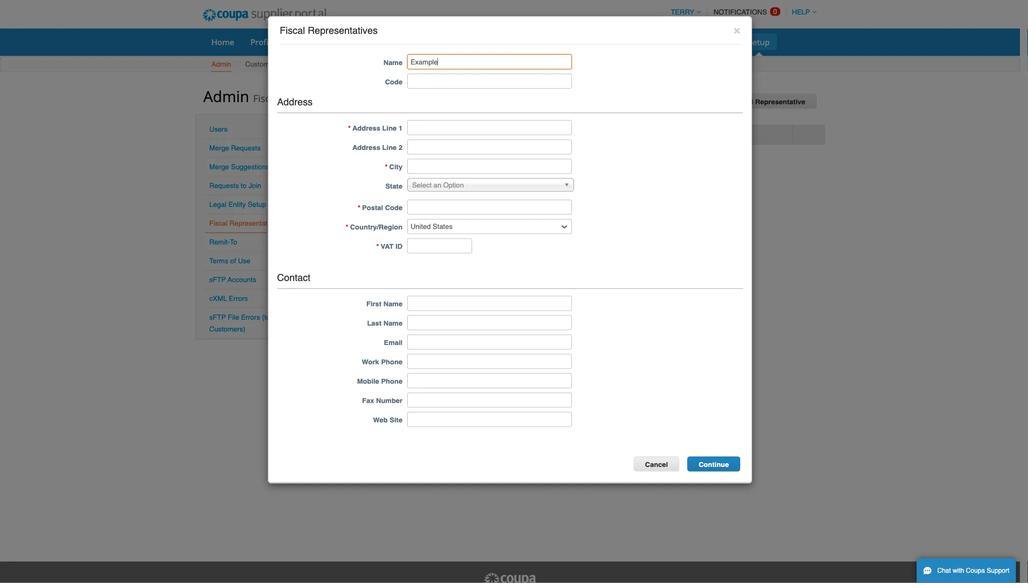 Task type: vqa. For each thing, say whether or not it's contained in the screenshot.
first Phone from the bottom
yes



Task type: describe. For each thing, give the bounding box(es) containing it.
Work Phone text field
[[408, 354, 572, 369]]

select
[[412, 181, 432, 190]]

legal entity setup link
[[209, 201, 266, 209]]

sftp file errors (to customers) link
[[209, 314, 270, 334]]

* for * city
[[385, 163, 388, 171]]

sourcing link
[[645, 34, 692, 50]]

performance
[[587, 36, 636, 47]]

1 line from the top
[[382, 124, 397, 132]]

to
[[230, 238, 237, 247]]

merge suggestions link
[[209, 163, 270, 171]]

* for * country/region
[[346, 223, 349, 231]]

users
[[209, 125, 228, 133]]

sftp accounts link
[[209, 276, 256, 284]]

2 line from the top
[[382, 144, 397, 152]]

×
[[734, 23, 741, 36]]

1 vertical spatial requests
[[209, 182, 239, 190]]

state
[[386, 183, 403, 191]]

city
[[389, 163, 403, 171]]

First Name text field
[[408, 296, 572, 311]]

orders
[[291, 36, 317, 47]]

mobile phone
[[357, 378, 403, 386]]

errors inside sftp file errors (to customers)
[[241, 314, 260, 322]]

0 vertical spatial coupa supplier portal image
[[195, 2, 334, 29]]

0 vertical spatial fiscal representatives
[[280, 25, 378, 36]]

0 vertical spatial errors
[[229, 295, 248, 303]]

business performance
[[552, 36, 636, 47]]

first
[[367, 300, 382, 308]]

invoices link
[[450, 34, 494, 50]]

postal
[[362, 204, 383, 212]]

representative
[[756, 98, 806, 106]]

Last Name text field
[[408, 316, 572, 331]]

legal
[[209, 201, 226, 209]]

mobile
[[357, 378, 379, 386]]

catalogs link
[[496, 34, 543, 50]]

0 vertical spatial country/region
[[385, 131, 437, 139]]

setup link
[[741, 34, 777, 50]]

add fiscal representative link
[[707, 94, 817, 109]]

profile link
[[244, 34, 282, 50]]

continue button
[[688, 457, 741, 472]]

* postal code
[[358, 204, 403, 212]]

2 vertical spatial setup
[[248, 201, 266, 209]]

1 name from the top
[[384, 58, 403, 66]]

coupa
[[966, 568, 986, 575]]

site
[[390, 417, 403, 425]]

asn
[[425, 36, 441, 47]]

add-ons
[[701, 36, 732, 47]]

orders link
[[284, 34, 324, 50]]

add
[[718, 98, 732, 106]]

* address line 1
[[348, 124, 403, 132]]

web
[[373, 417, 388, 425]]

suggestions
[[231, 163, 270, 171]]

address line 2
[[353, 144, 403, 152]]

of
[[230, 257, 236, 265]]

fiscal inside add fiscal representative link
[[734, 98, 754, 106]]

fax
[[362, 397, 374, 405]]

tax id
[[515, 131, 536, 139]]

terms of use
[[209, 257, 251, 265]]

merge requests
[[209, 144, 261, 152]]

requests to join link
[[209, 182, 261, 190]]

business
[[552, 36, 585, 47]]

* for * address line 1
[[348, 124, 351, 132]]

admin link
[[211, 58, 232, 72]]

accounts
[[228, 276, 256, 284]]

Code text field
[[408, 74, 572, 89]]

merge suggestions
[[209, 163, 270, 171]]

terms of use link
[[209, 257, 251, 265]]

Email text field
[[408, 335, 572, 350]]

Name text field
[[408, 54, 572, 69]]

Web Site text field
[[408, 413, 572, 428]]

merge for merge suggestions
[[209, 163, 229, 171]]

asn link
[[418, 34, 448, 50]]

× button
[[734, 23, 741, 36]]

merge requests link
[[209, 144, 261, 152]]

add-ons link
[[694, 34, 739, 50]]

cancel button
[[634, 457, 680, 472]]

admin for admin
[[212, 60, 231, 68]]

contact
[[277, 272, 311, 283]]

add-
[[701, 36, 719, 47]]

sftp accounts
[[209, 276, 256, 284]]

1 vertical spatial id
[[396, 243, 403, 251]]

tax
[[515, 131, 527, 139]]

0 vertical spatial representatives
[[308, 25, 378, 36]]

setup inside setup 'link'
[[748, 36, 770, 47]]

customer setup link
[[245, 58, 296, 72]]

business performance link
[[545, 34, 643, 50]]

representatives inside admin fiscal representatives
[[281, 92, 354, 105]]

0 vertical spatial requests
[[231, 144, 261, 152]]

admin fiscal representatives
[[203, 86, 354, 106]]

* for * vat id
[[376, 243, 379, 251]]

sftp file errors (to customers)
[[209, 314, 270, 334]]

admin for admin fiscal representatives
[[203, 86, 249, 106]]

sftp for sftp accounts
[[209, 276, 226, 284]]

remit-to link
[[209, 238, 237, 247]]

continue
[[699, 461, 729, 469]]

phone for work phone
[[381, 358, 403, 366]]

2
[[399, 144, 403, 152]]

sftp for sftp file errors (to customers)
[[209, 314, 226, 322]]



Task type: locate. For each thing, give the bounding box(es) containing it.
0 horizontal spatial coupa supplier portal image
[[195, 2, 334, 29]]

requests left to
[[209, 182, 239, 190]]

address for address line 2
[[353, 144, 381, 152]]

fax number
[[362, 397, 403, 405]]

1 horizontal spatial setup
[[278, 60, 296, 68]]

name for first name
[[384, 300, 403, 308]]

1 phone from the top
[[381, 358, 403, 366]]

setup inside customer setup link
[[278, 60, 296, 68]]

admin down admin link
[[203, 86, 249, 106]]

customers)
[[209, 326, 246, 334]]

last
[[367, 320, 382, 328]]

errors
[[229, 295, 248, 303], [241, 314, 260, 322]]

join
[[249, 182, 261, 190]]

1 vertical spatial country/region
[[350, 223, 403, 231]]

file
[[228, 314, 239, 322]]

1 horizontal spatial coupa supplier portal image
[[483, 573, 537, 584]]

id
[[529, 131, 536, 139], [396, 243, 403, 251]]

errors down accounts
[[229, 295, 248, 303]]

2 phone from the top
[[381, 378, 403, 386]]

email
[[384, 339, 403, 347]]

cxml
[[209, 295, 227, 303]]

0 vertical spatial code
[[385, 78, 403, 86]]

3 name from the top
[[384, 320, 403, 328]]

0 vertical spatial admin
[[212, 60, 231, 68]]

phone
[[381, 358, 403, 366], [381, 378, 403, 386]]

0 vertical spatial address
[[277, 97, 313, 108]]

1 vertical spatial sftp
[[209, 314, 226, 322]]

0 vertical spatial phone
[[381, 358, 403, 366]]

1 vertical spatial phone
[[381, 378, 403, 386]]

0 horizontal spatial setup
[[248, 201, 266, 209]]

0 vertical spatial sftp
[[209, 276, 226, 284]]

invoices
[[457, 36, 487, 47]]

1 vertical spatial fiscal representatives
[[209, 220, 280, 228]]

2 vertical spatial address
[[353, 144, 381, 152]]

name for last name
[[384, 320, 403, 328]]

* vat id
[[376, 243, 403, 251]]

1
[[399, 124, 403, 132]]

1 vertical spatial errors
[[241, 314, 260, 322]]

1 vertical spatial admin
[[203, 86, 249, 106]]

merge for merge requests
[[209, 144, 229, 152]]

add fiscal representative
[[718, 98, 806, 106]]

None text field
[[408, 239, 472, 254]]

country/region up 2
[[385, 131, 437, 139]]

home
[[212, 36, 234, 47]]

country/region down "postal"
[[350, 223, 403, 231]]

chat
[[938, 568, 951, 575]]

*
[[348, 124, 351, 132], [385, 163, 388, 171], [358, 204, 361, 212], [346, 223, 349, 231], [376, 243, 379, 251]]

Address Line 2 text field
[[408, 140, 572, 155]]

sourcing
[[652, 36, 685, 47]]

address for address
[[277, 97, 313, 108]]

name down sheets
[[384, 58, 403, 66]]

fiscal right add
[[734, 98, 754, 106]]

1 vertical spatial coupa supplier portal image
[[483, 573, 537, 584]]

requests up "suggestions"
[[231, 144, 261, 152]]

1 horizontal spatial id
[[529, 131, 536, 139]]

vat
[[381, 243, 394, 251]]

1 vertical spatial name
[[384, 300, 403, 308]]

merge down merge requests
[[209, 163, 229, 171]]

service/time sheets link
[[326, 34, 416, 50]]

code right "postal"
[[385, 204, 403, 212]]

work
[[362, 358, 379, 366]]

customer setup
[[245, 60, 296, 68]]

address down * address line 1 at the left top of page
[[353, 144, 381, 152]]

select an option
[[412, 181, 464, 190]]

option
[[443, 181, 464, 190]]

service/time sheets
[[333, 36, 409, 47]]

chat with coupa support
[[938, 568, 1010, 575]]

legal entity setup
[[209, 201, 266, 209]]

1 vertical spatial setup
[[278, 60, 296, 68]]

* country/region
[[346, 223, 403, 231]]

sftp up customers)
[[209, 314, 226, 322]]

work phone
[[362, 358, 403, 366]]

merge down users link
[[209, 144, 229, 152]]

code
[[385, 78, 403, 86], [385, 204, 403, 212]]

requests
[[231, 144, 261, 152], [209, 182, 239, 190]]

phone down email
[[381, 358, 403, 366]]

address up the address line 2
[[353, 124, 381, 132]]

setup down "join"
[[248, 201, 266, 209]]

sftp inside sftp file errors (to customers)
[[209, 314, 226, 322]]

1 vertical spatial merge
[[209, 163, 229, 171]]

users link
[[209, 125, 228, 133]]

0 vertical spatial id
[[529, 131, 536, 139]]

line left 2
[[382, 144, 397, 152]]

select an option link
[[408, 178, 574, 192]]

remit-to
[[209, 238, 237, 247]]

1 vertical spatial address
[[353, 124, 381, 132]]

fiscal
[[280, 25, 305, 36], [253, 92, 278, 105], [734, 98, 754, 106], [209, 220, 228, 228]]

id right tax
[[529, 131, 536, 139]]

0 horizontal spatial id
[[396, 243, 403, 251]]

0 vertical spatial name
[[384, 58, 403, 66]]

profile
[[251, 36, 275, 47]]

* city
[[385, 163, 403, 171]]

catalogs
[[503, 36, 536, 47]]

code down sheets
[[385, 78, 403, 86]]

line left the 1
[[382, 124, 397, 132]]

2 horizontal spatial setup
[[748, 36, 770, 47]]

admin down home link at the left of page
[[212, 60, 231, 68]]

chat with coupa support button
[[917, 559, 1016, 584]]

representatives
[[308, 25, 378, 36], [281, 92, 354, 105], [230, 220, 280, 228]]

fiscal down customer setup link
[[253, 92, 278, 105]]

2 merge from the top
[[209, 163, 229, 171]]

home link
[[205, 34, 241, 50]]

1 vertical spatial line
[[382, 144, 397, 152]]

0 vertical spatial setup
[[748, 36, 770, 47]]

entity
[[228, 201, 246, 209]]

cxml errors link
[[209, 295, 248, 303]]

address
[[277, 97, 313, 108], [353, 124, 381, 132], [353, 144, 381, 152]]

2 sftp from the top
[[209, 314, 226, 322]]

support
[[987, 568, 1010, 575]]

setup
[[748, 36, 770, 47], [278, 60, 296, 68], [248, 201, 266, 209]]

fiscal representatives up the "orders"
[[280, 25, 378, 36]]

1 sftp from the top
[[209, 276, 226, 284]]

to
[[241, 182, 247, 190]]

with
[[953, 568, 965, 575]]

country/region
[[385, 131, 437, 139], [350, 223, 403, 231]]

1 vertical spatial code
[[385, 204, 403, 212]]

2 code from the top
[[385, 204, 403, 212]]

setup right ×
[[748, 36, 770, 47]]

Fax Number text field
[[408, 393, 572, 408]]

None text field
[[408, 120, 572, 135], [408, 159, 572, 174], [408, 200, 572, 215], [408, 120, 572, 135], [408, 159, 572, 174], [408, 200, 572, 215]]

name right first
[[384, 300, 403, 308]]

Mobile Phone text field
[[408, 374, 572, 389]]

coupa supplier portal image
[[195, 2, 334, 29], [483, 573, 537, 584]]

2 name from the top
[[384, 300, 403, 308]]

errors left "(to"
[[241, 314, 260, 322]]

(to
[[262, 314, 270, 322]]

terms
[[209, 257, 228, 265]]

* for * postal code
[[358, 204, 361, 212]]

fiscal up the "orders"
[[280, 25, 305, 36]]

sheets
[[384, 36, 409, 47]]

fiscal representatives down legal entity setup link
[[209, 220, 280, 228]]

phone for mobile phone
[[381, 378, 403, 386]]

fiscal down "legal"
[[209, 220, 228, 228]]

id right vat at top left
[[396, 243, 403, 251]]

name right last
[[384, 320, 403, 328]]

0 vertical spatial merge
[[209, 144, 229, 152]]

cancel
[[645, 461, 668, 469]]

an
[[434, 181, 442, 190]]

2 vertical spatial representatives
[[230, 220, 280, 228]]

0 vertical spatial line
[[382, 124, 397, 132]]

admin
[[212, 60, 231, 68], [203, 86, 249, 106]]

fiscal inside admin fiscal representatives
[[253, 92, 278, 105]]

sftp up cxml
[[209, 276, 226, 284]]

fiscal representatives
[[280, 25, 378, 36], [209, 220, 280, 228]]

number
[[376, 397, 403, 405]]

1 code from the top
[[385, 78, 403, 86]]

address down customer setup link
[[277, 97, 313, 108]]

phone up number
[[381, 378, 403, 386]]

1 merge from the top
[[209, 144, 229, 152]]

last name
[[367, 320, 403, 328]]

2 vertical spatial name
[[384, 320, 403, 328]]

ons
[[719, 36, 732, 47]]

use
[[238, 257, 251, 265]]

1 vertical spatial representatives
[[281, 92, 354, 105]]

setup right customer
[[278, 60, 296, 68]]

service/time
[[333, 36, 382, 47]]

requests to join
[[209, 182, 261, 190]]

merge
[[209, 144, 229, 152], [209, 163, 229, 171]]



